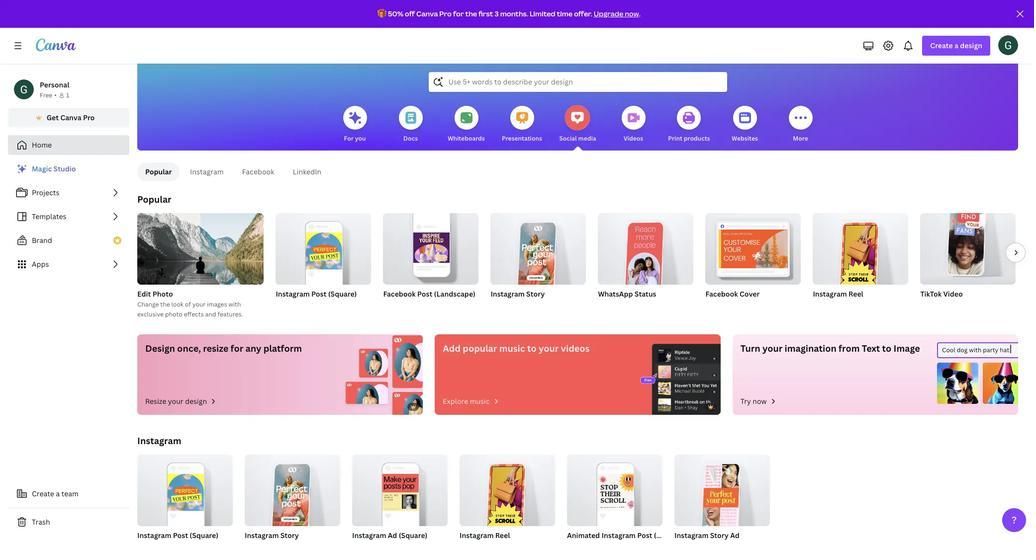 Task type: vqa. For each thing, say whether or not it's contained in the screenshot.
huge
no



Task type: locate. For each thing, give the bounding box(es) containing it.
× down tiktok
[[937, 303, 940, 311]]

1 vertical spatial the
[[160, 301, 170, 309]]

apps
[[32, 260, 49, 269]]

2 1920 from the left
[[942, 303, 956, 311]]

a inside 'dropdown button'
[[955, 41, 959, 50]]

1 horizontal spatial now
[[753, 397, 767, 407]]

with inside edit photo change the look of your images with exclusive photo effects and features.
[[229, 301, 241, 309]]

for
[[453, 9, 464, 18], [231, 343, 244, 355]]

text
[[862, 343, 881, 355]]

templates link
[[8, 207, 129, 227]]

video
[[944, 290, 963, 299]]

1 vertical spatial now
[[753, 397, 767, 407]]

instagram for instagram story
[[491, 290, 525, 299]]

2 px from the left
[[957, 303, 964, 311]]

home
[[32, 140, 52, 150]]

to
[[528, 343, 537, 355], [883, 343, 892, 355]]

off
[[405, 9, 415, 18]]

create inside "button"
[[32, 490, 54, 499]]

1920 down whatsapp at bottom right
[[619, 303, 634, 311]]

personal
[[40, 80, 69, 90]]

post for instagram
[[312, 290, 327, 299]]

edit photo group
[[137, 214, 264, 320]]

1 vertical spatial a
[[56, 490, 60, 499]]

0 horizontal spatial to
[[528, 343, 537, 355]]

hat
[[1001, 346, 1010, 355]]

your
[[192, 301, 206, 309], [539, 343, 559, 355], [763, 343, 783, 355], [168, 397, 183, 407]]

group for instagram reel group containing instagram reel
[[813, 210, 909, 291]]

post
[[312, 290, 327, 299], [418, 290, 433, 299]]

1 horizontal spatial for
[[453, 9, 464, 18]]

music right popular on the bottom left of page
[[500, 343, 525, 355]]

features.
[[218, 311, 243, 319]]

products
[[684, 134, 711, 143]]

×
[[615, 303, 618, 311], [937, 303, 940, 311]]

now right try
[[753, 397, 767, 407]]

1080 inside the whatsapp status 1080 × 1920 px
[[598, 303, 613, 311]]

canva right 'get'
[[60, 113, 81, 122]]

1080 × 1920 px button
[[598, 302, 652, 312], [921, 302, 974, 312]]

print
[[669, 134, 683, 143]]

1920 inside tiktok video 1080 × 1920 px
[[942, 303, 956, 311]]

music
[[500, 343, 525, 355], [470, 397, 490, 407]]

facebook button
[[234, 163, 283, 182]]

popular left instagram button
[[145, 167, 172, 177]]

facebook cover group
[[706, 210, 801, 312]]

0 vertical spatial create
[[931, 41, 953, 50]]

cover
[[740, 290, 760, 299]]

(landscape)
[[434, 290, 476, 299]]

photo
[[153, 290, 173, 299]]

docs button
[[399, 99, 423, 151]]

0 horizontal spatial music
[[470, 397, 490, 407]]

1080 down whatsapp at bottom right
[[598, 303, 613, 311]]

1 horizontal spatial 1920
[[942, 303, 956, 311]]

design left greg robinson image
[[961, 41, 983, 50]]

0 horizontal spatial 1080
[[598, 303, 613, 311]]

try
[[741, 397, 751, 407]]

1920 down video
[[942, 303, 956, 311]]

turn your imagination from text to image
[[741, 343, 921, 355]]

instagram left story at the right bottom of the page
[[491, 290, 525, 299]]

linkedin button
[[285, 163, 330, 182]]

1080 × 1920 px button inside whatsapp status group
[[598, 302, 652, 312]]

instagram story group containing instagram story
[[491, 210, 586, 312]]

× inside tiktok video 1080 × 1920 px
[[937, 303, 940, 311]]

0 vertical spatial now
[[625, 9, 639, 18]]

1080 × 1920 px button down whatsapp at bottom right
[[598, 302, 652, 312]]

1 1920 from the left
[[619, 303, 634, 311]]

whiteboards
[[448, 134, 485, 143]]

0 horizontal spatial px
[[635, 303, 642, 311]]

popular down popular button
[[137, 194, 172, 206]]

1080 down tiktok
[[921, 303, 936, 311]]

facebook for facebook post (landscape)
[[383, 290, 416, 299]]

1 vertical spatial for
[[231, 343, 244, 355]]

0 horizontal spatial facebook
[[242, 167, 274, 177]]

facebook inside 'button'
[[242, 167, 274, 177]]

instagram post (square) group
[[276, 210, 371, 312], [137, 451, 233, 541]]

0 horizontal spatial ×
[[615, 303, 618, 311]]

1080 × 1920 px button inside tiktok video group
[[921, 302, 974, 312]]

px inside the whatsapp status 1080 × 1920 px
[[635, 303, 642, 311]]

party
[[984, 346, 999, 355]]

canva right off at top
[[417, 9, 438, 18]]

facebook inside group
[[706, 290, 738, 299]]

try now
[[741, 397, 767, 407]]

create inside 'dropdown button'
[[931, 41, 953, 50]]

0 vertical spatial music
[[500, 343, 525, 355]]

1 1080 from the left
[[598, 303, 613, 311]]

explore
[[443, 397, 468, 407]]

brand link
[[8, 231, 129, 251]]

px down video
[[957, 303, 964, 311]]

2 horizontal spatial design
[[961, 41, 983, 50]]

0 vertical spatial popular
[[145, 167, 172, 177]]

offer.
[[574, 9, 593, 18]]

0 horizontal spatial design
[[185, 397, 209, 407]]

0 vertical spatial instagram post (square) group
[[276, 210, 371, 312]]

(square)
[[328, 290, 357, 299]]

0 vertical spatial with
[[229, 301, 241, 309]]

2 1080 from the left
[[921, 303, 936, 311]]

1 post from the left
[[312, 290, 327, 299]]

0 horizontal spatial the
[[160, 301, 170, 309]]

look
[[171, 301, 184, 309]]

1 vertical spatial instagram story group
[[245, 451, 340, 541]]

1 horizontal spatial instagram post (square) group
[[276, 210, 371, 312]]

now
[[625, 9, 639, 18], [753, 397, 767, 407]]

instagram right popular button
[[190, 167, 224, 177]]

1 horizontal spatial 1080
[[921, 303, 936, 311]]

1 vertical spatial instagram post (square) group
[[137, 451, 233, 541]]

0 horizontal spatial canva
[[60, 113, 81, 122]]

1 × from the left
[[615, 303, 618, 311]]

design once, resize for any platform
[[145, 343, 302, 355]]

the inside edit photo change the look of your images with exclusive photo effects and features.
[[160, 301, 170, 309]]

1 vertical spatial instagram reel group
[[460, 451, 555, 541]]

dog
[[957, 346, 968, 355]]

whatsapp status group
[[598, 210, 694, 312]]

facebook
[[242, 167, 274, 177], [383, 290, 416, 299], [706, 290, 738, 299]]

today?
[[631, 39, 687, 60]]

1 horizontal spatial post
[[418, 290, 433, 299]]

px for video
[[957, 303, 964, 311]]

create for create a design
[[931, 41, 953, 50]]

reel
[[849, 290, 864, 299]]

instagram post (square) group containing instagram post (square)
[[276, 210, 371, 312]]

1 vertical spatial canva
[[60, 113, 81, 122]]

edit
[[137, 290, 151, 299]]

0 horizontal spatial with
[[229, 301, 241, 309]]

facebook inside group
[[383, 290, 416, 299]]

with right dog
[[970, 346, 982, 355]]

your right of
[[192, 301, 206, 309]]

0 horizontal spatial create
[[32, 490, 54, 499]]

projects
[[32, 188, 59, 198]]

linkedin
[[293, 167, 322, 177]]

1 vertical spatial popular
[[137, 194, 172, 206]]

pro right off at top
[[440, 9, 452, 18]]

cool
[[943, 346, 956, 355]]

0 vertical spatial the
[[466, 9, 477, 18]]

create a team
[[32, 490, 79, 499]]

instagram left the reel
[[813, 290, 847, 299]]

animated instagram post (square) group
[[567, 451, 663, 541]]

design down upgrade
[[577, 39, 628, 60]]

music right the explore
[[470, 397, 490, 407]]

1080 × 1920 px button down video
[[921, 302, 974, 312]]

instagram left (square)
[[276, 290, 310, 299]]

0 vertical spatial instagram reel group
[[813, 210, 909, 312]]

popular inside button
[[145, 167, 172, 177]]

1 vertical spatial music
[[470, 397, 490, 407]]

post left (square)
[[312, 290, 327, 299]]

your right 'turn'
[[763, 343, 783, 355]]

instagram reel group
[[813, 210, 909, 312], [460, 451, 555, 541]]

1920 inside the whatsapp status 1080 × 1920 px
[[619, 303, 634, 311]]

1 horizontal spatial ×
[[937, 303, 940, 311]]

2 post from the left
[[418, 290, 433, 299]]

pro inside button
[[83, 113, 95, 122]]

projects link
[[8, 183, 129, 203]]

social media
[[560, 134, 597, 143]]

0 horizontal spatial 1920
[[619, 303, 634, 311]]

story
[[527, 290, 545, 299]]

2 × from the left
[[937, 303, 940, 311]]

free •
[[40, 91, 57, 100]]

for you
[[344, 134, 366, 143]]

1 horizontal spatial 1080 × 1920 px button
[[921, 302, 974, 312]]

1 1080 × 1920 px button from the left
[[598, 302, 652, 312]]

a inside "button"
[[56, 490, 60, 499]]

instagram reel group containing instagram reel
[[813, 210, 909, 312]]

1 horizontal spatial instagram story group
[[491, 210, 586, 312]]

0 horizontal spatial instagram story group
[[245, 451, 340, 541]]

0 horizontal spatial a
[[56, 490, 60, 499]]

apps link
[[8, 255, 129, 275]]

design inside 'dropdown button'
[[961, 41, 983, 50]]

create a design
[[931, 41, 983, 50]]

pro up home link
[[83, 113, 95, 122]]

1 horizontal spatial facebook
[[383, 290, 416, 299]]

group
[[921, 208, 1016, 285], [276, 210, 371, 285], [383, 210, 479, 285], [491, 210, 586, 291], [598, 210, 694, 291], [706, 210, 801, 285], [813, 210, 909, 291], [137, 451, 233, 527], [245, 451, 340, 533], [352, 451, 448, 527], [460, 451, 555, 533], [567, 451, 663, 527], [675, 451, 770, 533]]

1920
[[619, 303, 634, 311], [942, 303, 956, 311]]

for left any
[[231, 343, 244, 355]]

0 horizontal spatial post
[[312, 290, 327, 299]]

1 vertical spatial create
[[32, 490, 54, 499]]

0 horizontal spatial 1080 × 1920 px button
[[598, 302, 652, 312]]

× for tiktok
[[937, 303, 940, 311]]

your inside edit photo change the look of your images with exclusive photo effects and features.
[[192, 301, 206, 309]]

px inside tiktok video 1080 × 1920 px
[[957, 303, 964, 311]]

0 horizontal spatial for
[[231, 343, 244, 355]]

create for create a team
[[32, 490, 54, 499]]

1 horizontal spatial create
[[931, 41, 953, 50]]

1 horizontal spatial with
[[970, 346, 982, 355]]

0 vertical spatial a
[[955, 41, 959, 50]]

0 horizontal spatial now
[[625, 9, 639, 18]]

0 horizontal spatial pro
[[83, 113, 95, 122]]

add popular music to your videos
[[443, 343, 590, 355]]

× inside the whatsapp status 1080 × 1920 px
[[615, 303, 618, 311]]

design
[[145, 343, 175, 355]]

design right resize
[[185, 397, 209, 407]]

2 1080 × 1920 px button from the left
[[921, 302, 974, 312]]

instagram inside button
[[190, 167, 224, 177]]

1 horizontal spatial canva
[[417, 9, 438, 18]]

first
[[479, 9, 493, 18]]

with up features.
[[229, 301, 241, 309]]

tiktok
[[921, 290, 942, 299]]

1 horizontal spatial music
[[500, 343, 525, 355]]

cool dog with party hat
[[943, 346, 1010, 355]]

0 vertical spatial pro
[[440, 9, 452, 18]]

1 vertical spatial pro
[[83, 113, 95, 122]]

for left first
[[453, 9, 464, 18]]

1
[[66, 91, 69, 100]]

popular
[[145, 167, 172, 177], [137, 194, 172, 206]]

design for design
[[185, 397, 209, 407]]

list
[[8, 159, 129, 275]]

1 horizontal spatial design
[[577, 39, 628, 60]]

instagram for instagram post (square)
[[276, 290, 310, 299]]

1 px from the left
[[635, 303, 642, 311]]

2 horizontal spatial facebook
[[706, 290, 738, 299]]

post left (landscape)
[[418, 290, 433, 299]]

1 horizontal spatial a
[[955, 41, 959, 50]]

now right upgrade
[[625, 9, 639, 18]]

whiteboards button
[[448, 99, 485, 151]]

with
[[229, 301, 241, 309], [970, 346, 982, 355]]

the
[[466, 9, 477, 18], [160, 301, 170, 309]]

to right text
[[883, 343, 892, 355]]

0 vertical spatial for
[[453, 9, 464, 18]]

None search field
[[429, 72, 727, 92]]

instagram story group
[[491, 210, 586, 312], [245, 451, 340, 541]]

websites
[[732, 134, 758, 143]]

1 horizontal spatial px
[[957, 303, 964, 311]]

to left videos
[[528, 343, 537, 355]]

1 horizontal spatial instagram reel group
[[813, 210, 909, 312]]

the left first
[[466, 9, 477, 18]]

1 horizontal spatial the
[[466, 9, 477, 18]]

group for facebook cover group
[[706, 210, 801, 285]]

the down photo
[[160, 301, 170, 309]]

free
[[40, 91, 52, 100]]

px down status at the right of page
[[635, 303, 642, 311]]

1080 inside tiktok video 1080 × 1920 px
[[921, 303, 936, 311]]

whatsapp
[[598, 290, 633, 299]]

1 horizontal spatial to
[[883, 343, 892, 355]]

× down whatsapp at bottom right
[[615, 303, 618, 311]]

0 vertical spatial instagram story group
[[491, 210, 586, 312]]

•
[[54, 91, 57, 100]]

50%
[[388, 9, 404, 18]]

create
[[931, 41, 953, 50], [32, 490, 54, 499]]



Task type: describe. For each thing, give the bounding box(es) containing it.
1 horizontal spatial pro
[[440, 9, 452, 18]]

and
[[205, 311, 216, 319]]

videos
[[561, 343, 590, 355]]

design for design today?
[[577, 39, 628, 60]]

0 horizontal spatial instagram post (square) group
[[137, 451, 233, 541]]

instagram down resize
[[137, 435, 181, 447]]

popular
[[463, 343, 497, 355]]

1 to from the left
[[528, 343, 537, 355]]

magic studio
[[32, 164, 76, 174]]

once,
[[177, 343, 201, 355]]

instagram button
[[182, 163, 232, 182]]

2 to from the left
[[883, 343, 892, 355]]

group for instagram reel group to the left
[[460, 451, 555, 533]]

group for 'facebook post (landscape)' group
[[383, 210, 479, 285]]

0 horizontal spatial instagram reel group
[[460, 451, 555, 541]]

instagram story ad group
[[675, 451, 770, 541]]

trash link
[[8, 513, 129, 533]]

trash
[[32, 518, 50, 528]]

print products button
[[669, 99, 711, 151]]

1080 × 1920 px button for tiktok
[[921, 302, 974, 312]]

videos
[[624, 134, 644, 143]]

a for design
[[955, 41, 959, 50]]

popular button
[[137, 163, 180, 182]]

facebook cover
[[706, 290, 760, 299]]

🎁 50% off canva pro for the first 3 months. limited time offer. upgrade now .
[[378, 9, 641, 18]]

list containing magic studio
[[8, 159, 129, 275]]

effects
[[184, 311, 204, 319]]

instagram post (square)
[[276, 290, 357, 299]]

group for animated instagram post (square) 'group'
[[567, 451, 663, 527]]

× for whatsapp
[[615, 303, 618, 311]]

a for team
[[56, 490, 60, 499]]

from
[[839, 343, 860, 355]]

facebook for facebook cover
[[706, 290, 738, 299]]

group for whatsapp status group at the right of page
[[598, 210, 694, 291]]

change
[[137, 301, 159, 309]]

1080 for tiktok video
[[921, 303, 936, 311]]

your right resize
[[168, 397, 183, 407]]

platform
[[264, 343, 302, 355]]

group for tiktok video group
[[921, 208, 1016, 285]]

px for status
[[635, 303, 642, 311]]

social media button
[[560, 99, 597, 151]]

1920 for whatsapp
[[619, 303, 634, 311]]

time
[[557, 9, 573, 18]]

more button
[[789, 99, 813, 151]]

get canva pro button
[[8, 108, 129, 127]]

templates
[[32, 212, 66, 221]]

presentations
[[502, 134, 542, 143]]

print products
[[669, 134, 711, 143]]

Search search field
[[449, 73, 707, 92]]

instagram ad (square) group
[[352, 451, 448, 541]]

group for the leftmost instagram story group
[[245, 451, 340, 533]]

image
[[894, 343, 921, 355]]

for you button
[[343, 99, 367, 151]]

magic studio link
[[8, 159, 129, 179]]

group for instagram story ad group
[[675, 451, 770, 533]]

upgrade now button
[[594, 9, 639, 18]]

any
[[246, 343, 262, 355]]

resize
[[203, 343, 229, 355]]

1080 for whatsapp status
[[598, 303, 613, 311]]

group for instagram story group containing instagram story
[[491, 210, 586, 291]]

facebook post (landscape)
[[383, 290, 476, 299]]

imagination
[[785, 343, 837, 355]]

1 vertical spatial with
[[970, 346, 982, 355]]

1920 for tiktok
[[942, 303, 956, 311]]

tiktok video group
[[921, 208, 1016, 312]]

create a design button
[[923, 36, 991, 56]]

studio
[[54, 164, 76, 174]]

docs
[[404, 134, 418, 143]]

get canva pro
[[47, 113, 95, 122]]

facebook post (landscape) group
[[383, 210, 479, 312]]

create a team button
[[8, 485, 129, 505]]

.
[[639, 9, 641, 18]]

upgrade
[[594, 9, 624, 18]]

whatsapp status 1080 × 1920 px
[[598, 290, 657, 311]]

greg robinson image
[[999, 35, 1019, 55]]

of
[[185, 301, 191, 309]]

images
[[207, 301, 227, 309]]

instagram story
[[491, 290, 545, 299]]

edit photo change the look of your images with exclusive photo effects and features.
[[137, 290, 243, 319]]

group for instagram ad (square) group
[[352, 451, 448, 527]]

post for facebook
[[418, 290, 433, 299]]

limited
[[530, 9, 556, 18]]

exclusive
[[137, 311, 164, 319]]

0 vertical spatial canva
[[417, 9, 438, 18]]

your left videos
[[539, 343, 559, 355]]

status
[[635, 290, 657, 299]]

photo
[[165, 311, 183, 319]]

magic
[[32, 164, 52, 174]]

facebook for facebook
[[242, 167, 274, 177]]

get
[[47, 113, 59, 122]]

more
[[793, 134, 809, 143]]

presentations button
[[502, 99, 542, 151]]

websites button
[[732, 99, 758, 151]]

explore music
[[443, 397, 490, 407]]

3
[[495, 9, 499, 18]]

instagram for instagram reel
[[813, 290, 847, 299]]

canva inside get canva pro button
[[60, 113, 81, 122]]

instagram reel
[[813, 290, 864, 299]]

design today?
[[577, 39, 687, 60]]

1080 × 1920 px button for whatsapp
[[598, 302, 652, 312]]

team
[[61, 490, 79, 499]]

resize your
[[145, 397, 185, 407]]

brand
[[32, 236, 52, 245]]



